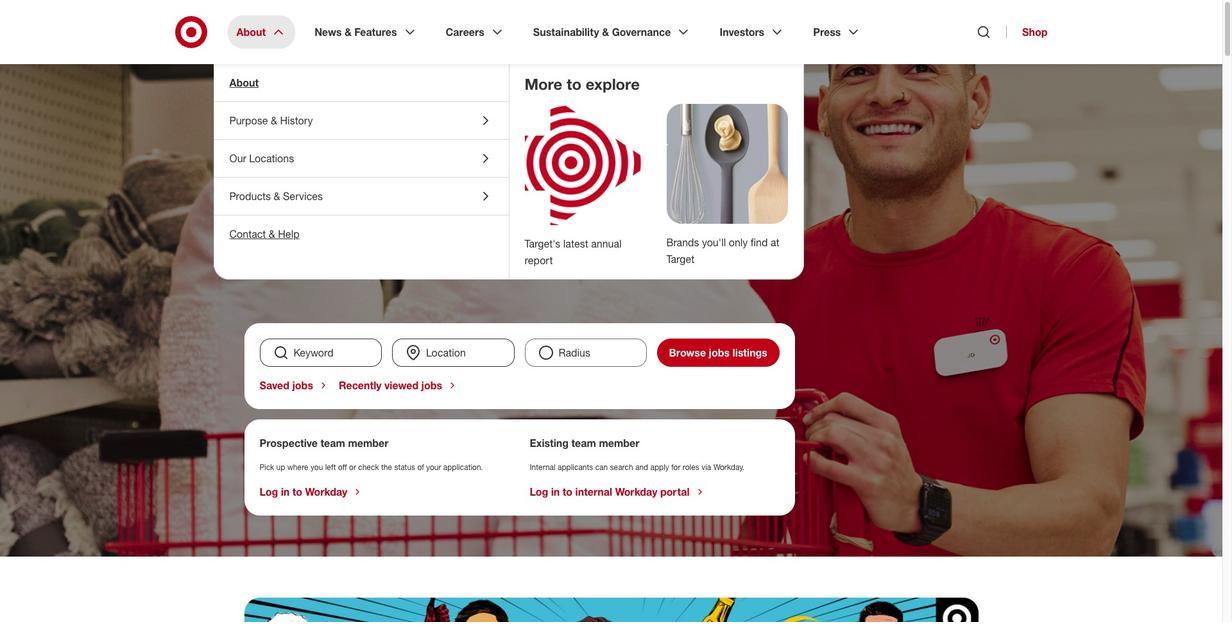 Task type: describe. For each thing, give the bounding box(es) containing it.
jobs for browse
[[709, 347, 730, 359]]

more
[[525, 74, 562, 94]]

applicants
[[558, 463, 593, 472]]

sustainability & governance
[[533, 26, 671, 39]]

locations
[[249, 152, 294, 165]]

for
[[671, 463, 681, 472]]

via
[[702, 463, 711, 472]]

overhead photo of a whisk, serving spoon and wooden spoon image
[[667, 104, 788, 224]]

internal applicants can search and apply for roles via workday.
[[530, 463, 744, 472]]

you'll
[[702, 236, 726, 249]]

portal
[[660, 486, 690, 499]]

only
[[729, 236, 748, 249]]

up
[[276, 463, 285, 472]]

products & services link
[[214, 178, 509, 215]]

annual
[[591, 237, 622, 250]]

the
[[381, 463, 392, 472]]

careers work somewhere you love.
[[244, 105, 669, 246]]

log in to internal workday portal link
[[530, 486, 705, 499]]

your
[[426, 463, 441, 472]]

shop
[[1022, 26, 1048, 39]]

news & features
[[315, 26, 397, 39]]

news
[[315, 26, 342, 39]]

where
[[287, 463, 309, 472]]

brands you'll only find at target link
[[667, 236, 780, 266]]

pick up where you left off or check the status of your application.
[[260, 463, 483, 472]]

to inside site navigation element
[[567, 74, 582, 94]]

press
[[813, 26, 841, 39]]

more to explore
[[525, 74, 640, 94]]

roles
[[683, 463, 700, 472]]

in for workday
[[281, 486, 290, 499]]

investors
[[720, 26, 765, 39]]

team for existing
[[572, 437, 596, 450]]

investors link
[[711, 15, 794, 49]]

recently viewed jobs
[[339, 379, 442, 392]]

site navigation element
[[0, 0, 1232, 623]]

report
[[525, 254, 553, 267]]

governance
[[612, 26, 671, 39]]

internal
[[530, 463, 556, 472]]

work
[[244, 126, 370, 189]]

1 vertical spatial about
[[229, 76, 259, 89]]

& for news
[[345, 26, 352, 39]]

log in to internal workday portal
[[530, 486, 690, 499]]

careers for careers
[[446, 26, 484, 39]]

services
[[283, 190, 323, 203]]

workday.
[[713, 463, 744, 472]]

products & services
[[229, 190, 323, 203]]

recently viewed jobs link
[[339, 379, 458, 392]]

2 workday from the left
[[615, 486, 658, 499]]

press link
[[804, 15, 871, 49]]

check
[[358, 463, 379, 472]]

our locations link
[[214, 140, 509, 177]]

application.
[[443, 463, 483, 472]]

help
[[278, 228, 300, 241]]

contact & help link
[[214, 216, 509, 253]]

pick
[[260, 463, 274, 472]]

listings
[[733, 347, 768, 359]]

status
[[394, 463, 415, 472]]

log in to workday link
[[260, 486, 363, 499]]

off
[[338, 463, 347, 472]]

contact
[[229, 228, 266, 241]]

careers link
[[437, 15, 514, 49]]

our
[[229, 152, 246, 165]]

you for up
[[311, 463, 323, 472]]

features
[[355, 26, 397, 39]]

and
[[635, 463, 648, 472]]

purpose & history link
[[214, 102, 509, 139]]

target's latest annual report link
[[525, 237, 622, 267]]

viewed
[[384, 379, 419, 392]]

member for existing team member
[[599, 437, 640, 450]]

apply
[[650, 463, 669, 472]]

find
[[751, 236, 768, 249]]

to for existing team member
[[563, 486, 573, 499]]



Task type: vqa. For each thing, say whether or not it's contained in the screenshot.
X
no



Task type: locate. For each thing, give the bounding box(es) containing it.
you
[[244, 183, 332, 246], [311, 463, 323, 472]]

browse jobs listings button
[[657, 339, 780, 367]]

you for work
[[244, 183, 332, 246]]

& inside 'link'
[[345, 26, 352, 39]]

careers inside careers link
[[446, 26, 484, 39]]

log down pick
[[260, 486, 278, 499]]

2 horizontal spatial jobs
[[709, 347, 730, 359]]

about
[[237, 26, 266, 39], [229, 76, 259, 89]]

0 horizontal spatial jobs
[[292, 379, 313, 392]]

None text field
[[392, 339, 514, 367]]

team up 'applicants'
[[572, 437, 596, 450]]

&
[[345, 26, 352, 39], [602, 26, 609, 39], [271, 114, 277, 127], [274, 190, 280, 203], [269, 228, 275, 241]]

prospective team member
[[260, 437, 389, 450]]

& for purpose
[[271, 114, 277, 127]]

browse jobs listings
[[669, 347, 768, 359]]

jobs left listings
[[709, 347, 730, 359]]

0 vertical spatial careers
[[446, 26, 484, 39]]

sustainability
[[533, 26, 599, 39]]

or
[[349, 463, 356, 472]]

1 horizontal spatial careers
[[446, 26, 484, 39]]

careers inside careers work somewhere you love.
[[244, 105, 302, 125]]

2 in from the left
[[551, 486, 560, 499]]

love.
[[346, 183, 457, 246]]

1 horizontal spatial team
[[572, 437, 596, 450]]

1 vertical spatial about link
[[214, 64, 509, 101]]

search
[[610, 463, 633, 472]]

& left help
[[269, 228, 275, 241]]

sustainability & governance link
[[524, 15, 701, 49]]

to
[[567, 74, 582, 94], [293, 486, 302, 499], [563, 486, 573, 499]]

1 workday from the left
[[305, 486, 348, 499]]

saved jobs
[[260, 379, 313, 392]]

careers for careers work somewhere you love.
[[244, 105, 302, 125]]

1 team from the left
[[321, 437, 345, 450]]

log
[[260, 486, 278, 499], [530, 486, 548, 499]]

saved
[[260, 379, 289, 392]]

2 member from the left
[[599, 437, 640, 450]]

jobs right saved
[[292, 379, 313, 392]]

latest
[[563, 237, 588, 250]]

1 vertical spatial you
[[311, 463, 323, 472]]

0 vertical spatial about link
[[228, 15, 295, 49]]

1 log from the left
[[260, 486, 278, 499]]

prospective
[[260, 437, 318, 450]]

1 member from the left
[[348, 437, 389, 450]]

to for prospective team member
[[293, 486, 302, 499]]

of
[[417, 463, 424, 472]]

to down where
[[293, 486, 302, 499]]

about link
[[228, 15, 295, 49], [214, 64, 509, 101]]

1 horizontal spatial in
[[551, 486, 560, 499]]

jobs for saved
[[292, 379, 313, 392]]

can
[[595, 463, 608, 472]]

2 log from the left
[[530, 486, 548, 499]]

0 horizontal spatial log
[[260, 486, 278, 499]]

jobs right viewed
[[421, 379, 442, 392]]

member for prospective team member
[[348, 437, 389, 450]]

0 horizontal spatial in
[[281, 486, 290, 499]]

shop link
[[1006, 26, 1048, 39]]

workday
[[305, 486, 348, 499], [615, 486, 658, 499]]

existing team member
[[530, 437, 640, 450]]

& left governance
[[602, 26, 609, 39]]

0 vertical spatial about
[[237, 26, 266, 39]]

None text field
[[260, 339, 382, 367]]

team for prospective
[[321, 437, 345, 450]]

you inside careers work somewhere you love.
[[244, 183, 332, 246]]

1 horizontal spatial workday
[[615, 486, 658, 499]]

target
[[667, 253, 695, 266]]

internal
[[575, 486, 612, 499]]

workday down internal applicants can search and apply for roles via workday.
[[615, 486, 658, 499]]

0 vertical spatial you
[[244, 183, 332, 246]]

in
[[281, 486, 290, 499], [551, 486, 560, 499]]

to right more
[[567, 74, 582, 94]]

brands you'll only find at target
[[667, 236, 780, 266]]

log down internal
[[530, 486, 548, 499]]

& left history
[[271, 114, 277, 127]]

contact & help
[[229, 228, 300, 241]]

& for contact
[[269, 228, 275, 241]]

jobs inside button
[[709, 347, 730, 359]]

purpose
[[229, 114, 268, 127]]

somewhere
[[384, 126, 669, 189]]

existing
[[530, 437, 569, 450]]

1 horizontal spatial log
[[530, 486, 548, 499]]

at
[[771, 236, 780, 249]]

0 horizontal spatial workday
[[305, 486, 348, 499]]

browse
[[669, 347, 706, 359]]

0 horizontal spatial member
[[348, 437, 389, 450]]

job search group
[[254, 339, 785, 367]]

1 horizontal spatial member
[[599, 437, 640, 450]]

to down 'applicants'
[[563, 486, 573, 499]]

saved jobs link
[[260, 379, 329, 392]]

in for internal
[[551, 486, 560, 499]]

explore
[[586, 74, 640, 94]]

member up 'check'
[[348, 437, 389, 450]]

our locations
[[229, 152, 294, 165]]

products
[[229, 190, 271, 203]]

log in to workday
[[260, 486, 348, 499]]

& for products
[[274, 190, 280, 203]]

a red and white arrow with bullseye logo image
[[525, 104, 646, 225]]

left
[[325, 463, 336, 472]]

in down up
[[281, 486, 290, 499]]

in down internal
[[551, 486, 560, 499]]

target's latest annual report
[[525, 237, 622, 267]]

log for log in to internal workday portal
[[530, 486, 548, 499]]

log for log in to workday
[[260, 486, 278, 499]]

1 vertical spatial careers
[[244, 105, 302, 125]]

member
[[348, 437, 389, 450], [599, 437, 640, 450]]

jobs
[[709, 347, 730, 359], [292, 379, 313, 392], [421, 379, 442, 392]]

& for sustainability
[[602, 26, 609, 39]]

1 in from the left
[[281, 486, 290, 499]]

1 horizontal spatial jobs
[[421, 379, 442, 392]]

careers
[[446, 26, 484, 39], [244, 105, 302, 125]]

& left services
[[274, 190, 280, 203]]

0 horizontal spatial careers
[[244, 105, 302, 125]]

Browse jobs listings search field
[[254, 339, 785, 367]]

workday down left
[[305, 486, 348, 499]]

news & features link
[[306, 15, 427, 49]]

0 horizontal spatial team
[[321, 437, 345, 450]]

& right news
[[345, 26, 352, 39]]

team up left
[[321, 437, 345, 450]]

purpose & history
[[229, 114, 313, 127]]

member up search
[[599, 437, 640, 450]]

history
[[280, 114, 313, 127]]

recently
[[339, 379, 382, 392]]

target's
[[525, 237, 561, 250]]

2 team from the left
[[572, 437, 596, 450]]

brands
[[667, 236, 699, 249]]



